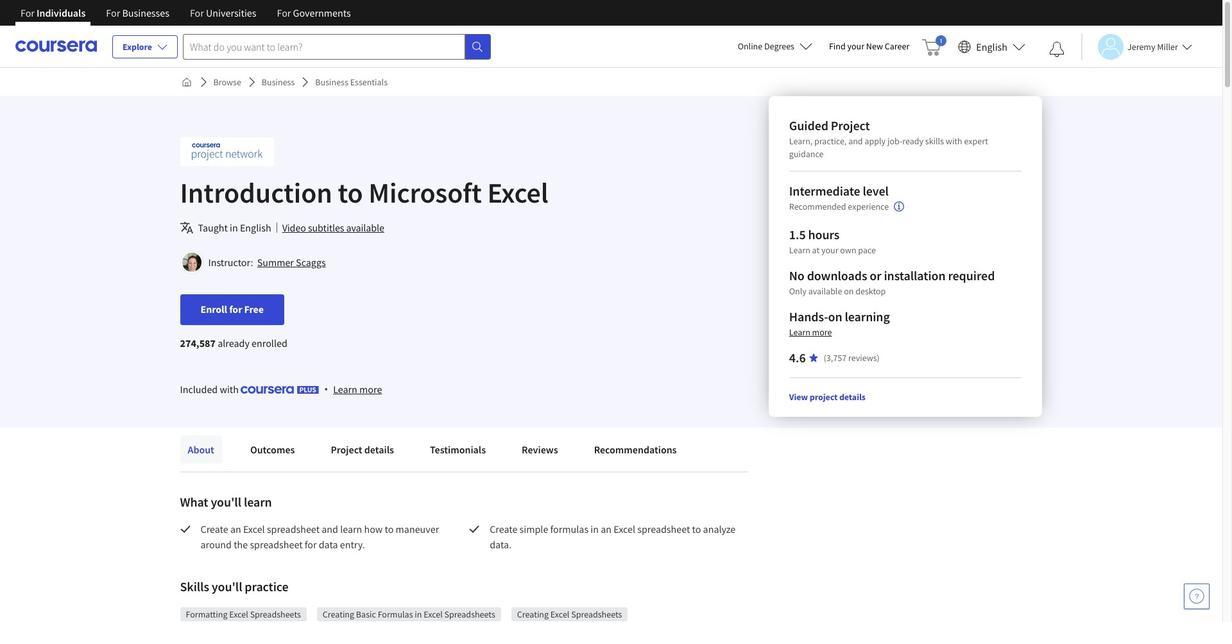 Task type: vqa. For each thing, say whether or not it's contained in the screenshot.
'aid'
no



Task type: locate. For each thing, give the bounding box(es) containing it.
guided
[[790, 117, 829, 134]]

summer
[[257, 256, 294, 269]]

create inside create simple formulas in an excel spreadsheet to analyze data.
[[490, 523, 518, 536]]

on
[[844, 286, 854, 297], [829, 309, 843, 325]]

subtitles
[[308, 221, 344, 234]]

on left learning
[[829, 309, 843, 325]]

video subtitles available button
[[282, 220, 384, 236]]

1 horizontal spatial an
[[601, 523, 612, 536]]

274,587 already enrolled
[[180, 337, 287, 350]]

english button
[[954, 26, 1031, 67]]

0 vertical spatial for
[[229, 303, 242, 316]]

0 horizontal spatial more
[[360, 383, 382, 396]]

0 horizontal spatial on
[[829, 309, 843, 325]]

basic
[[356, 609, 376, 621]]

learn up the the
[[244, 494, 272, 510]]

for left universities
[[190, 6, 204, 19]]

1 horizontal spatial business
[[315, 76, 349, 88]]

learn down 1.5
[[790, 245, 811, 256]]

guided project learn, practice, and apply job-ready skills with expert guidance
[[790, 117, 989, 160]]

show notifications image
[[1050, 42, 1065, 57]]

learn more link
[[790, 327, 832, 338], [333, 382, 382, 397]]

2 create from the left
[[490, 523, 518, 536]]

information about difficulty level pre-requisites. image
[[894, 202, 905, 212]]

3 for from the left
[[190, 6, 204, 19]]

learn right the •
[[333, 383, 358, 396]]

for inside 'create an excel spreadsheet and learn how to maneuver around the spreadsheet for data entry.'
[[305, 539, 317, 551]]

1 vertical spatial on
[[829, 309, 843, 325]]

for left businesses in the top of the page
[[106, 6, 120, 19]]

recommendations link
[[587, 436, 685, 464]]

learn
[[790, 245, 811, 256], [790, 327, 811, 338], [333, 383, 358, 396]]

creating for creating excel spreadsheets
[[517, 609, 549, 621]]

1 creating from the left
[[323, 609, 354, 621]]

spreadsheets
[[250, 609, 301, 621], [445, 609, 496, 621], [571, 609, 622, 621]]

for businesses
[[106, 6, 169, 19]]

learn up the entry.
[[340, 523, 362, 536]]

spreadsheet
[[267, 523, 320, 536], [638, 523, 690, 536], [250, 539, 303, 551]]

an right 'formulas'
[[601, 523, 612, 536]]

installation
[[884, 268, 946, 284]]

create up around
[[201, 523, 228, 536]]

0 vertical spatial you'll
[[211, 494, 241, 510]]

0 horizontal spatial an
[[230, 523, 241, 536]]

0 horizontal spatial create
[[201, 523, 228, 536]]

how
[[364, 523, 383, 536]]

for left data
[[305, 539, 317, 551]]

1 vertical spatial available
[[809, 286, 843, 297]]

enroll for free button
[[180, 295, 284, 325]]

0 vertical spatial details
[[840, 392, 866, 403]]

learning
[[845, 309, 890, 325]]

no
[[790, 268, 805, 284]]

1 horizontal spatial spreadsheets
[[445, 609, 496, 621]]

level
[[863, 183, 889, 199]]

1 vertical spatial project
[[331, 444, 362, 456]]

expert
[[965, 135, 989, 147]]

business essentials
[[315, 76, 388, 88]]

learn inside 1.5 hours learn at your own pace
[[790, 245, 811, 256]]

formatting excel spreadsheets
[[186, 609, 301, 621]]

learn more link for on
[[790, 327, 832, 338]]

recommended experience
[[790, 201, 889, 213]]

instructor: summer scaggs
[[208, 256, 326, 269]]

0 horizontal spatial and
[[322, 523, 338, 536]]

english right shopping cart: 1 item "image" on the top of page
[[977, 40, 1008, 53]]

for for universities
[[190, 6, 204, 19]]

jeremy
[[1128, 41, 1156, 52]]

data.
[[490, 539, 512, 551]]

with inside guided project learn, practice, and apply job-ready skills with expert guidance
[[946, 135, 963, 147]]

business inside 'link'
[[315, 76, 349, 88]]

3 spreadsheets from the left
[[571, 609, 622, 621]]

for
[[229, 303, 242, 316], [305, 539, 317, 551]]

english inside button
[[977, 40, 1008, 53]]

the
[[234, 539, 248, 551]]

0 horizontal spatial project
[[331, 444, 362, 456]]

4 for from the left
[[277, 6, 291, 19]]

testimonials link
[[422, 436, 494, 464]]

0 vertical spatial in
[[230, 221, 238, 234]]

to inside create simple formulas in an excel spreadsheet to analyze data.
[[692, 523, 701, 536]]

and for project
[[849, 135, 863, 147]]

project
[[831, 117, 870, 134], [331, 444, 362, 456]]

1 horizontal spatial details
[[840, 392, 866, 403]]

and inside guided project learn, practice, and apply job-ready skills with expert guidance
[[849, 135, 863, 147]]

1 horizontal spatial available
[[809, 286, 843, 297]]

with right skills
[[946, 135, 963, 147]]

create
[[201, 523, 228, 536], [490, 523, 518, 536]]

enroll for free
[[201, 303, 264, 316]]

available inside no downloads or installation required only available on desktop
[[809, 286, 843, 297]]

project up practice,
[[831, 117, 870, 134]]

1 horizontal spatial learn
[[340, 523, 362, 536]]

your inside 1.5 hours learn at your own pace
[[822, 245, 839, 256]]

1 horizontal spatial to
[[385, 523, 394, 536]]

on inside the hands-on learning learn more
[[829, 309, 843, 325]]

for left free
[[229, 303, 242, 316]]

skills
[[180, 579, 209, 595]]

for inside button
[[229, 303, 242, 316]]

2 horizontal spatial to
[[692, 523, 701, 536]]

your right at
[[822, 245, 839, 256]]

spreadsheet up data
[[267, 523, 320, 536]]

1 an from the left
[[230, 523, 241, 536]]

for for businesses
[[106, 6, 120, 19]]

to up video subtitles available
[[338, 175, 363, 211]]

project
[[810, 392, 838, 403]]

2 business from the left
[[315, 76, 349, 88]]

new
[[867, 40, 883, 52]]

for governments
[[277, 6, 351, 19]]

2 vertical spatial in
[[415, 609, 422, 621]]

2 an from the left
[[601, 523, 612, 536]]

available down downloads
[[809, 286, 843, 297]]

in right 'formulas'
[[591, 523, 599, 536]]

spreadsheet left analyze
[[638, 523, 690, 536]]

1 horizontal spatial in
[[415, 609, 422, 621]]

formulas
[[551, 523, 589, 536]]

to left analyze
[[692, 523, 701, 536]]

0 horizontal spatial english
[[240, 221, 271, 234]]

at
[[812, 245, 820, 256]]

you'll
[[211, 494, 241, 510], [212, 579, 242, 595]]

banner navigation
[[10, 0, 361, 35]]

1 horizontal spatial creating
[[517, 609, 549, 621]]

0 horizontal spatial spreadsheets
[[250, 609, 301, 621]]

1 horizontal spatial project
[[831, 117, 870, 134]]

2 creating from the left
[[517, 609, 549, 621]]

1 business from the left
[[262, 76, 295, 88]]

business down what do you want to learn? "text box"
[[315, 76, 349, 88]]

0 horizontal spatial learn
[[244, 494, 272, 510]]

1 horizontal spatial with
[[946, 135, 963, 147]]

1 spreadsheets from the left
[[250, 609, 301, 621]]

in right formulas
[[415, 609, 422, 621]]

2 horizontal spatial spreadsheets
[[571, 609, 622, 621]]

hours
[[809, 227, 840, 243]]

you'll right "what"
[[211, 494, 241, 510]]

2 vertical spatial learn
[[333, 383, 358, 396]]

introduction to microsoft excel
[[180, 175, 549, 211]]

0 vertical spatial more
[[812, 327, 832, 338]]

1 vertical spatial more
[[360, 383, 382, 396]]

None search field
[[183, 34, 491, 59]]

more inside • learn more
[[360, 383, 382, 396]]

and up data
[[322, 523, 338, 536]]

on down downloads
[[844, 286, 854, 297]]

1 vertical spatial in
[[591, 523, 599, 536]]

to inside 'create an excel spreadsheet and learn how to maneuver around the spreadsheet for data entry.'
[[385, 523, 394, 536]]

1 vertical spatial for
[[305, 539, 317, 551]]

0 vertical spatial english
[[977, 40, 1008, 53]]

in right taught
[[230, 221, 238, 234]]

jeremy miller
[[1128, 41, 1179, 52]]

1 vertical spatial you'll
[[212, 579, 242, 595]]

coursera project network image
[[180, 137, 274, 166]]

2 for from the left
[[106, 6, 120, 19]]

coursera image
[[15, 36, 97, 57]]

more
[[812, 327, 832, 338], [360, 383, 382, 396]]

downloads
[[807, 268, 868, 284]]

project details
[[331, 444, 394, 456]]

for left individuals
[[21, 6, 35, 19]]

apply
[[865, 135, 886, 147]]

available down introduction to microsoft excel in the left top of the page
[[346, 221, 384, 234]]

jeremy miller button
[[1082, 34, 1193, 59]]

available
[[346, 221, 384, 234], [809, 286, 843, 297]]

help center image
[[1190, 589, 1205, 605]]

0 vertical spatial with
[[946, 135, 963, 147]]

excel inside create simple formulas in an excel spreadsheet to analyze data.
[[614, 523, 636, 536]]

shopping cart: 1 item image
[[923, 35, 947, 56]]

1 vertical spatial and
[[322, 523, 338, 536]]

1 vertical spatial learn
[[340, 523, 362, 536]]

1 horizontal spatial and
[[849, 135, 863, 147]]

to right how
[[385, 523, 394, 536]]

analyze
[[703, 523, 736, 536]]

1.5 hours learn at your own pace
[[790, 227, 876, 256]]

0 vertical spatial and
[[849, 135, 863, 147]]

1 horizontal spatial for
[[305, 539, 317, 551]]

to
[[338, 175, 363, 211], [385, 523, 394, 536], [692, 523, 701, 536]]

spreadsheets for formatting excel spreadsheets
[[250, 609, 301, 621]]

1 vertical spatial learn more link
[[333, 382, 382, 397]]

0 horizontal spatial in
[[230, 221, 238, 234]]

0 horizontal spatial available
[[346, 221, 384, 234]]

learn inside • learn more
[[333, 383, 358, 396]]

intermediate level
[[790, 183, 889, 199]]

1 vertical spatial your
[[822, 245, 839, 256]]

summer scaggs link
[[257, 256, 326, 269]]

project down • learn more
[[331, 444, 362, 456]]

1 vertical spatial learn
[[790, 327, 811, 338]]

1 horizontal spatial more
[[812, 327, 832, 338]]

universities
[[206, 6, 256, 19]]

pace
[[859, 245, 876, 256]]

1 create from the left
[[201, 523, 228, 536]]

1 for from the left
[[21, 6, 35, 19]]

online degrees
[[738, 40, 795, 52]]

1 horizontal spatial english
[[977, 40, 1008, 53]]

with right included at the bottom of page
[[220, 383, 239, 396]]

1 horizontal spatial on
[[844, 286, 854, 297]]

included with
[[180, 383, 241, 396]]

0 vertical spatial learn
[[790, 245, 811, 256]]

0 vertical spatial learn more link
[[790, 327, 832, 338]]

0 vertical spatial on
[[844, 286, 854, 297]]

video subtitles available
[[282, 221, 384, 234]]

required
[[948, 268, 995, 284]]

create inside 'create an excel spreadsheet and learn how to maneuver around the spreadsheet for data entry.'
[[201, 523, 228, 536]]

your right find
[[848, 40, 865, 52]]

your
[[848, 40, 865, 52], [822, 245, 839, 256]]

entry.
[[340, 539, 365, 551]]

and left apply
[[849, 135, 863, 147]]

0 horizontal spatial learn more link
[[333, 382, 382, 397]]

0 horizontal spatial your
[[822, 245, 839, 256]]

and inside 'create an excel spreadsheet and learn how to maneuver around the spreadsheet for data entry.'
[[322, 523, 338, 536]]

outcomes
[[250, 444, 295, 456]]

business inside "link"
[[262, 76, 295, 88]]

english down introduction
[[240, 221, 271, 234]]

learn more link down hands-
[[790, 327, 832, 338]]

create up the data.
[[490, 523, 518, 536]]

essentials
[[350, 76, 388, 88]]

0 horizontal spatial creating
[[323, 609, 354, 621]]

more down hands-
[[812, 327, 832, 338]]

business right browse
[[262, 76, 295, 88]]

for left governments
[[277, 6, 291, 19]]

1 vertical spatial with
[[220, 383, 239, 396]]

1 horizontal spatial create
[[490, 523, 518, 536]]

0 vertical spatial your
[[848, 40, 865, 52]]

browse
[[213, 76, 241, 88]]

0 horizontal spatial details
[[365, 444, 394, 456]]

learn more link right the •
[[333, 382, 382, 397]]

0 horizontal spatial for
[[229, 303, 242, 316]]

1 horizontal spatial learn more link
[[790, 327, 832, 338]]

0 vertical spatial available
[[346, 221, 384, 234]]

you'll right skills
[[212, 579, 242, 595]]

spreadsheet right the the
[[250, 539, 303, 551]]

an inside create simple formulas in an excel spreadsheet to analyze data.
[[601, 523, 612, 536]]

an up the the
[[230, 523, 241, 536]]

more right the •
[[360, 383, 382, 396]]

2 horizontal spatial in
[[591, 523, 599, 536]]

in inside create simple formulas in an excel spreadsheet to analyze data.
[[591, 523, 599, 536]]

0 horizontal spatial business
[[262, 76, 295, 88]]

available inside button
[[346, 221, 384, 234]]

for universities
[[190, 6, 256, 19]]

learn down hands-
[[790, 327, 811, 338]]

0 vertical spatial project
[[831, 117, 870, 134]]

career
[[885, 40, 910, 52]]

and for an
[[322, 523, 338, 536]]



Task type: describe. For each thing, give the bounding box(es) containing it.
0 horizontal spatial with
[[220, 383, 239, 396]]

• learn more
[[324, 383, 382, 397]]

recommendations
[[594, 444, 677, 456]]

summer scaggs image
[[182, 253, 201, 272]]

0 vertical spatial learn
[[244, 494, 272, 510]]

learn more link for learn
[[333, 382, 382, 397]]

what you'll learn
[[180, 494, 272, 510]]

in for create simple formulas in an excel spreadsheet to analyze data.
[[591, 523, 599, 536]]

guidance
[[790, 148, 824, 160]]

4.6
[[790, 350, 806, 366]]

learn inside 'create an excel spreadsheet and learn how to maneuver around the spreadsheet for data entry.'
[[340, 523, 362, 536]]

about
[[188, 444, 214, 456]]

testimonials
[[430, 444, 486, 456]]

create for around
[[201, 523, 228, 536]]

degrees
[[765, 40, 795, 52]]

1 horizontal spatial your
[[848, 40, 865, 52]]

desktop
[[856, 286, 886, 297]]

1.5
[[790, 227, 806, 243]]

around
[[201, 539, 232, 551]]

creating for creating basic formulas in excel spreadsheets
[[323, 609, 354, 621]]

view project details link
[[790, 392, 866, 403]]

individuals
[[37, 6, 86, 19]]

you'll for what
[[211, 494, 241, 510]]

you'll for skills
[[212, 579, 242, 595]]

about link
[[180, 436, 222, 464]]

ready
[[903, 135, 924, 147]]

home image
[[181, 77, 192, 87]]

experience
[[848, 201, 889, 213]]

(3,757 reviews)
[[824, 352, 880, 364]]

business for business essentials
[[315, 76, 349, 88]]

for for individuals
[[21, 6, 35, 19]]

coursera plus image
[[241, 387, 319, 394]]

what
[[180, 494, 208, 510]]

0 horizontal spatial to
[[338, 175, 363, 211]]

reviews link
[[514, 436, 566, 464]]

formatting
[[186, 609, 228, 621]]

instructor:
[[208, 256, 253, 269]]

taught
[[198, 221, 228, 234]]

skills
[[926, 135, 944, 147]]

formulas
[[378, 609, 413, 621]]

taught in english
[[198, 221, 271, 234]]

practice
[[245, 579, 289, 595]]

recommended
[[790, 201, 847, 213]]

own
[[841, 245, 857, 256]]

creating excel spreadsheets
[[517, 609, 622, 621]]

reviews)
[[849, 352, 880, 364]]

more inside the hands-on learning learn more
[[812, 327, 832, 338]]

to for create simple formulas in an excel spreadsheet to analyze data.
[[692, 523, 701, 536]]

an inside 'create an excel spreadsheet and learn how to maneuver around the spreadsheet for data entry.'
[[230, 523, 241, 536]]

1 vertical spatial english
[[240, 221, 271, 234]]

What do you want to learn? text field
[[183, 34, 465, 59]]

in for creating basic formulas in excel spreadsheets
[[415, 609, 422, 621]]

create for data.
[[490, 523, 518, 536]]

no downloads or installation required only available on desktop
[[790, 268, 995, 297]]

view project details
[[790, 392, 866, 403]]

learn inside the hands-on learning learn more
[[790, 327, 811, 338]]

to for create an excel spreadsheet and learn how to maneuver around the spreadsheet for data entry.
[[385, 523, 394, 536]]

practice,
[[815, 135, 847, 147]]

browse link
[[208, 71, 246, 94]]

skills you'll practice
[[180, 579, 289, 595]]

find
[[829, 40, 846, 52]]

scaggs
[[296, 256, 326, 269]]

businesses
[[122, 6, 169, 19]]

excel inside 'create an excel spreadsheet and learn how to maneuver around the spreadsheet for data entry.'
[[243, 523, 265, 536]]

online
[[738, 40, 763, 52]]

online degrees button
[[728, 32, 823, 60]]

find your new career link
[[823, 39, 916, 55]]

data
[[319, 539, 338, 551]]

enroll
[[201, 303, 227, 316]]

spreadsheets for creating excel spreadsheets
[[571, 609, 622, 621]]

business link
[[257, 71, 300, 94]]

(3,757
[[824, 352, 847, 364]]

free
[[244, 303, 264, 316]]

•
[[324, 383, 328, 397]]

included
[[180, 383, 218, 396]]

for for governments
[[277, 6, 291, 19]]

intermediate
[[790, 183, 861, 199]]

governments
[[293, 6, 351, 19]]

maneuver
[[396, 523, 439, 536]]

already
[[218, 337, 250, 350]]

hands-
[[790, 309, 829, 325]]

job-
[[888, 135, 903, 147]]

simple
[[520, 523, 548, 536]]

274,587
[[180, 337, 216, 350]]

create simple formulas in an excel spreadsheet to analyze data.
[[490, 523, 738, 551]]

explore button
[[112, 35, 178, 58]]

2 spreadsheets from the left
[[445, 609, 496, 621]]

business for business
[[262, 76, 295, 88]]

or
[[870, 268, 882, 284]]

project details link
[[323, 436, 402, 464]]

explore
[[123, 41, 152, 53]]

hands-on learning learn more
[[790, 309, 890, 338]]

spreadsheet inside create simple formulas in an excel spreadsheet to analyze data.
[[638, 523, 690, 536]]

1 vertical spatial details
[[365, 444, 394, 456]]

reviews
[[522, 444, 558, 456]]

creating basic formulas in excel spreadsheets
[[323, 609, 496, 621]]

project inside guided project learn, practice, and apply job-ready skills with expert guidance
[[831, 117, 870, 134]]

outcomes link
[[243, 436, 303, 464]]

on inside no downloads or installation required only available on desktop
[[844, 286, 854, 297]]

view
[[790, 392, 808, 403]]



